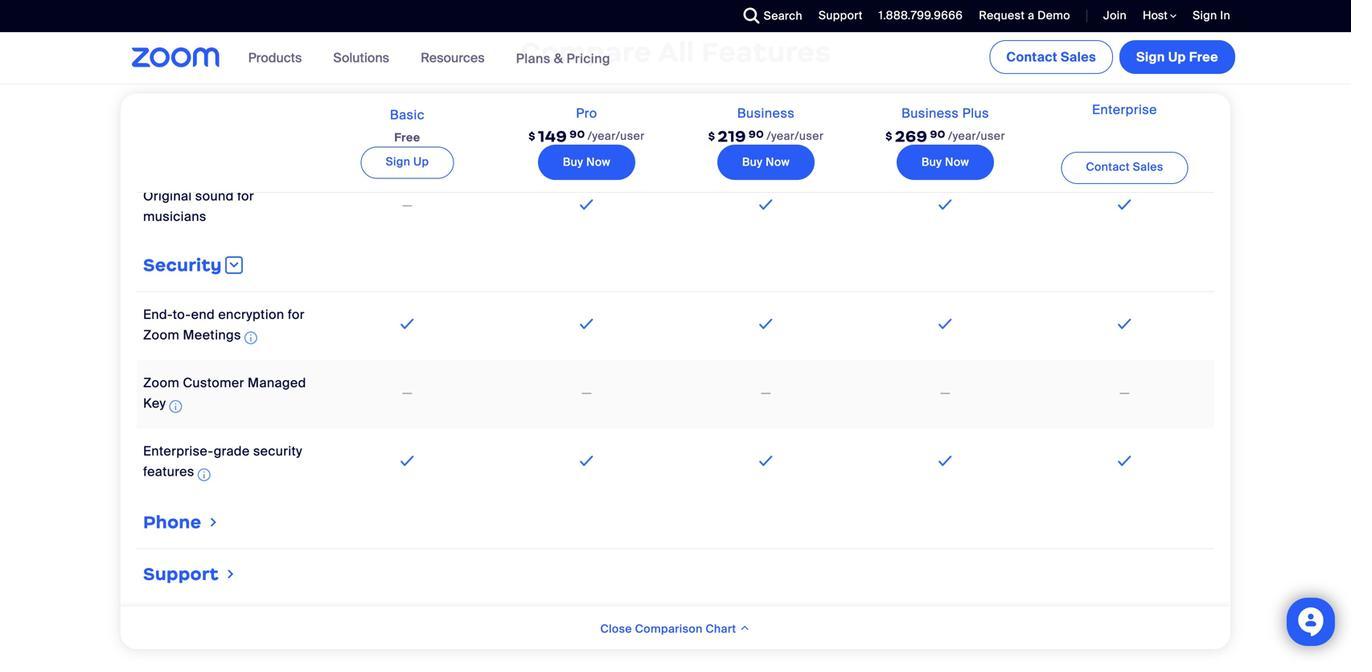 Task type: describe. For each thing, give the bounding box(es) containing it.
basic free
[[390, 106, 425, 145]]

enterprise-
[[143, 443, 214, 460]]

join
[[1104, 8, 1127, 23]]

musicians
[[143, 208, 206, 225]]

products
[[248, 49, 302, 66]]

buy for 219
[[742, 155, 763, 170]]

$ for 149
[[529, 130, 536, 143]]

close comparison chart
[[600, 622, 739, 637]]

zoom logo image
[[132, 47, 220, 68]]

join link left host
[[1092, 0, 1131, 32]]

sign up free button
[[1120, 40, 1236, 74]]

grade
[[214, 443, 250, 460]]

contact inside application
[[1086, 159, 1130, 174]]

right image for phone
[[207, 515, 220, 531]]

free inside button
[[1189, 49, 1219, 66]]

features
[[143, 464, 194, 481]]

security
[[253, 443, 302, 460]]

request
[[979, 8, 1025, 23]]

sign for sign in
[[1193, 8, 1217, 23]]

close
[[600, 622, 632, 637]]

1 not included image from the left
[[758, 384, 774, 403]]

buy for 269
[[922, 155, 942, 170]]

$ for 219
[[708, 130, 715, 143]]

sign in
[[1193, 8, 1231, 23]]

sign up
[[386, 154, 429, 169]]

to-
[[173, 306, 191, 323]]

buy now link for 149
[[538, 145, 636, 180]]

original sound for musicians
[[143, 188, 254, 225]]

1 horizontal spatial sales
[[1133, 159, 1164, 174]]

sales inside meetings 'navigation'
[[1061, 49, 1096, 66]]

for inside original sound for musicians
[[237, 188, 254, 205]]

request a demo
[[979, 8, 1071, 23]]

security
[[143, 254, 222, 276]]

0 vertical spatial support
[[819, 8, 863, 23]]

contact inside meetings 'navigation'
[[1007, 49, 1058, 66]]

buy for 149
[[563, 155, 583, 170]]

free inside basic free
[[394, 130, 420, 145]]

sound
[[195, 188, 234, 205]]

$219.90 per year per user element
[[708, 120, 824, 154]]

product information navigation
[[236, 32, 623, 85]]

2 not included image from the left
[[938, 384, 953, 403]]

&
[[554, 50, 563, 67]]

search button
[[732, 0, 807, 32]]

right image
[[226, 259, 242, 272]]

/year/user for 149
[[588, 129, 645, 143]]

zoom inside zoom customer managed key
[[143, 375, 179, 392]]

host button
[[1143, 8, 1177, 23]]

90 for 219
[[749, 128, 764, 141]]

$ 219 90 /year/user
[[708, 127, 824, 146]]

end
[[191, 306, 215, 323]]

sign up free
[[1137, 49, 1219, 66]]

/year/user for 269
[[948, 129, 1005, 143]]

key
[[143, 395, 166, 412]]

now for 269
[[945, 155, 969, 170]]

right image for support
[[224, 567, 237, 583]]

buy now link for 219
[[717, 145, 815, 180]]

end-to-end encryption for zoom meetings
[[143, 306, 305, 344]]

sign for sign up free
[[1137, 49, 1165, 66]]

banner containing contact sales
[[113, 32, 1239, 85]]

219
[[718, 127, 746, 146]]

zoom customer managed key image
[[169, 397, 182, 417]]

3 not included image from the left
[[1117, 384, 1133, 403]]

customer
[[183, 375, 244, 392]]



Task type: locate. For each thing, give the bounding box(es) containing it.
$ inside $ 219 90 /year/user
[[708, 130, 715, 143]]

1 vertical spatial support
[[143, 564, 219, 585]]

$ for 269
[[886, 130, 893, 143]]

buy now for 219
[[742, 155, 790, 170]]

enterprise-grade security features
[[143, 443, 302, 481]]

products button
[[248, 32, 309, 84]]

1 horizontal spatial for
[[288, 306, 305, 323]]

contact sales link down enterprise
[[1061, 152, 1189, 184]]

3 buy now from the left
[[922, 155, 969, 170]]

2 $ from the left
[[708, 130, 715, 143]]

meetings navigation
[[987, 32, 1239, 77]]

search
[[764, 8, 803, 23]]

buy now link
[[538, 145, 636, 180], [717, 145, 815, 180], [897, 145, 994, 180]]

/year/user inside $ 219 90 /year/user
[[767, 129, 824, 143]]

now
[[586, 155, 611, 170], [766, 155, 790, 170], [945, 155, 969, 170]]

1 horizontal spatial buy now link
[[717, 145, 815, 180]]

/year/user down pro
[[588, 129, 645, 143]]

1 vertical spatial up
[[413, 154, 429, 169]]

buy now for 149
[[563, 155, 611, 170]]

buy now down $219.90 per year per user element
[[742, 155, 790, 170]]

2 business from the left
[[902, 105, 959, 122]]

up
[[1169, 49, 1186, 66], [413, 154, 429, 169]]

0 horizontal spatial right image
[[207, 515, 220, 531]]

plus
[[963, 105, 989, 122]]

zoom down end-
[[143, 327, 179, 344]]

0 horizontal spatial now
[[586, 155, 611, 170]]

1 horizontal spatial sign
[[1137, 49, 1165, 66]]

contact sales inside meetings 'navigation'
[[1007, 49, 1096, 66]]

enterprise
[[1092, 101, 1157, 118]]

business
[[737, 105, 795, 122], [902, 105, 959, 122]]

plans & pricing link
[[516, 50, 610, 67], [516, 50, 610, 67]]

for
[[237, 188, 254, 205], [288, 306, 305, 323]]

0 horizontal spatial not included image
[[758, 384, 774, 403]]

support cell
[[137, 556, 1215, 594]]

1.888.799.9666 button
[[867, 0, 967, 32], [879, 8, 963, 23]]

1 vertical spatial sign
[[1137, 49, 1165, 66]]

business plus
[[902, 105, 989, 122]]

zoom inside end-to-end encryption for zoom meetings
[[143, 327, 179, 344]]

free
[[1189, 49, 1219, 66], [394, 130, 420, 145]]

buy down $149.90 per year per user element
[[563, 155, 583, 170]]

1 horizontal spatial free
[[1189, 49, 1219, 66]]

1 $ from the left
[[529, 130, 536, 143]]

contact
[[1007, 49, 1058, 66], [1086, 159, 1130, 174]]

1.888.799.9666
[[879, 8, 963, 23]]

2 horizontal spatial not included image
[[1117, 384, 1133, 403]]

1 vertical spatial contact sales
[[1086, 159, 1164, 174]]

support link
[[807, 0, 867, 32], [819, 8, 863, 23]]

resources button
[[421, 32, 492, 84]]

1 buy now from the left
[[563, 155, 611, 170]]

2 horizontal spatial buy now link
[[897, 145, 994, 180]]

demo
[[1038, 8, 1071, 23]]

chart
[[706, 622, 736, 637]]

buy now down $269.90 per year per user element
[[922, 155, 969, 170]]

0 horizontal spatial up
[[413, 154, 429, 169]]

0 vertical spatial contact sales link
[[990, 40, 1113, 74]]

0 horizontal spatial business
[[737, 105, 795, 122]]

2 90 from the left
[[749, 128, 764, 141]]

1 horizontal spatial now
[[766, 155, 790, 170]]

contact sales down enterprise
[[1086, 159, 1164, 174]]

90 right 219
[[749, 128, 764, 141]]

business up $ 269 90 /year/user
[[902, 105, 959, 122]]

not included image
[[400, 196, 415, 215], [400, 384, 415, 403], [579, 384, 595, 403]]

/year/user inside the $ 149 90 /year/user
[[588, 129, 645, 143]]

sales down demo
[[1061, 49, 1096, 66]]

plans & pricing
[[516, 50, 610, 67]]

support right 'search'
[[819, 8, 863, 23]]

0 horizontal spatial sign
[[386, 154, 410, 169]]

buy
[[563, 155, 583, 170], [742, 155, 763, 170], [922, 155, 942, 170]]

encryption
[[218, 306, 284, 323]]

sign inside button
[[1137, 49, 1165, 66]]

original
[[143, 188, 192, 205]]

business up $ 219 90 /year/user
[[737, 105, 795, 122]]

buy down $269.90 per year per user element
[[922, 155, 942, 170]]

1 horizontal spatial buy now
[[742, 155, 790, 170]]

$ left 219
[[708, 130, 715, 143]]

plans
[[516, 50, 551, 67]]

1 /year/user from the left
[[588, 129, 645, 143]]

2 zoom from the top
[[143, 375, 179, 392]]

2 now from the left
[[766, 155, 790, 170]]

compare
[[520, 34, 652, 69]]

contact down enterprise
[[1086, 159, 1130, 174]]

support inside cell
[[143, 564, 219, 585]]

zoom up key
[[143, 375, 179, 392]]

right image inside support cell
[[224, 567, 237, 583]]

contact sales
[[1007, 49, 1096, 66], [1086, 159, 1164, 174]]

phone cell
[[137, 504, 1215, 542]]

application
[[137, 0, 1215, 601]]

2 /year/user from the left
[[767, 129, 824, 143]]

now down $269.90 per year per user element
[[945, 155, 969, 170]]

compare all features
[[520, 34, 831, 69]]

0 horizontal spatial buy
[[563, 155, 583, 170]]

2 horizontal spatial now
[[945, 155, 969, 170]]

meetings
[[183, 327, 241, 344]]

1 horizontal spatial up
[[1169, 49, 1186, 66]]

2 buy now link from the left
[[717, 145, 815, 180]]

enterprise-grade security features application
[[143, 443, 302, 485]]

$ inside $ 269 90 /year/user
[[886, 130, 893, 143]]

1 horizontal spatial 90
[[749, 128, 764, 141]]

managed
[[248, 375, 306, 392]]

all
[[658, 34, 695, 69]]

1 horizontal spatial /year/user
[[767, 129, 824, 143]]

1 now from the left
[[586, 155, 611, 170]]

comparison
[[635, 622, 703, 637]]

a
[[1028, 8, 1035, 23]]

90 inside the $ 149 90 /year/user
[[570, 128, 585, 141]]

0 vertical spatial contact sales
[[1007, 49, 1096, 66]]

business for business
[[737, 105, 795, 122]]

/year/user
[[588, 129, 645, 143], [767, 129, 824, 143], [948, 129, 1005, 143]]

pricing
[[567, 50, 610, 67]]

1 vertical spatial right image
[[224, 567, 237, 583]]

up inside application
[[413, 154, 429, 169]]

up inside button
[[1169, 49, 1186, 66]]

1 horizontal spatial business
[[902, 105, 959, 122]]

pro
[[576, 105, 597, 122]]

$ left the 269
[[886, 130, 893, 143]]

not included image
[[758, 384, 774, 403], [938, 384, 953, 403], [1117, 384, 1133, 403]]

contact sales link
[[990, 40, 1113, 74], [1061, 152, 1189, 184]]

0 vertical spatial sign
[[1193, 8, 1217, 23]]

request a demo link
[[967, 0, 1075, 32], [979, 8, 1071, 23]]

$149.90 per year per user element
[[529, 120, 645, 154]]

sign left in
[[1193, 8, 1217, 23]]

$ left the 149
[[529, 130, 536, 143]]

0 vertical spatial zoom
[[143, 327, 179, 344]]

sign up link
[[361, 147, 454, 179]]

sign for sign up
[[386, 154, 410, 169]]

now for 149
[[586, 155, 611, 170]]

for inside end-to-end encryption for zoom meetings
[[288, 306, 305, 323]]

0 vertical spatial right image
[[207, 515, 220, 531]]

up down basic free
[[413, 154, 429, 169]]

/year/user for 219
[[767, 129, 824, 143]]

now for 219
[[766, 155, 790, 170]]

end-
[[143, 306, 173, 323]]

$
[[529, 130, 536, 143], [708, 130, 715, 143], [886, 130, 893, 143]]

0 horizontal spatial buy now link
[[538, 145, 636, 180]]

90
[[570, 128, 585, 141], [749, 128, 764, 141], [930, 128, 946, 141]]

sign down host
[[1137, 49, 1165, 66]]

0 horizontal spatial for
[[237, 188, 254, 205]]

solutions button
[[333, 32, 397, 84]]

0 horizontal spatial buy now
[[563, 155, 611, 170]]

now down $219.90 per year per user element
[[766, 155, 790, 170]]

free down basic
[[394, 130, 420, 145]]

now down $149.90 per year per user element
[[586, 155, 611, 170]]

for right encryption
[[288, 306, 305, 323]]

sales
[[1061, 49, 1096, 66], [1133, 159, 1164, 174]]

right image inside phone cell
[[207, 515, 220, 531]]

1 vertical spatial contact sales link
[[1061, 152, 1189, 184]]

host
[[1143, 8, 1170, 23]]

buy now link for 269
[[897, 145, 994, 180]]

in
[[1220, 8, 1231, 23]]

1 horizontal spatial not included image
[[938, 384, 953, 403]]

sign
[[1193, 8, 1217, 23], [1137, 49, 1165, 66], [386, 154, 410, 169]]

0 horizontal spatial contact
[[1007, 49, 1058, 66]]

zoom
[[143, 327, 179, 344], [143, 375, 179, 392]]

solutions
[[333, 49, 389, 66]]

3 /year/user from the left
[[948, 129, 1005, 143]]

right image
[[207, 515, 220, 531], [224, 567, 237, 583]]

$ inside the $ 149 90 /year/user
[[529, 130, 536, 143]]

2 buy now from the left
[[742, 155, 790, 170]]

1 vertical spatial zoom
[[143, 375, 179, 392]]

2 horizontal spatial buy
[[922, 155, 942, 170]]

1 vertical spatial for
[[288, 306, 305, 323]]

sign in link
[[1181, 0, 1239, 32], [1193, 8, 1231, 23]]

1 vertical spatial sales
[[1133, 159, 1164, 174]]

0 horizontal spatial sales
[[1061, 49, 1096, 66]]

contact sales link down demo
[[990, 40, 1113, 74]]

2 vertical spatial sign
[[386, 154, 410, 169]]

end-to-end encryption for zoom meetings image
[[244, 329, 257, 348]]

contact down "a"
[[1007, 49, 1058, 66]]

features
[[702, 34, 831, 69]]

join link up meetings 'navigation'
[[1104, 8, 1127, 23]]

included image
[[756, 195, 777, 214], [935, 195, 956, 214], [1114, 195, 1136, 214], [576, 314, 597, 334], [1114, 314, 1136, 334], [397, 451, 418, 471], [576, 451, 597, 471]]

buy down $219.90 per year per user element
[[742, 155, 763, 170]]

0 vertical spatial sales
[[1061, 49, 1096, 66]]

3 buy now link from the left
[[897, 145, 994, 180]]

3 now from the left
[[945, 155, 969, 170]]

support
[[819, 8, 863, 23], [143, 564, 219, 585]]

2 horizontal spatial $
[[886, 130, 893, 143]]

1 horizontal spatial support
[[819, 8, 863, 23]]

1 90 from the left
[[570, 128, 585, 141]]

0 horizontal spatial $
[[529, 130, 536, 143]]

1 horizontal spatial buy
[[742, 155, 763, 170]]

269
[[895, 127, 928, 146]]

for right sound
[[237, 188, 254, 205]]

banner
[[113, 32, 1239, 85]]

1 vertical spatial contact
[[1086, 159, 1130, 174]]

up down host dropdown button
[[1169, 49, 1186, 66]]

2 buy from the left
[[742, 155, 763, 170]]

90 down pro
[[570, 128, 585, 141]]

zoom customer managed key
[[143, 375, 306, 412]]

90 inside $ 269 90 /year/user
[[930, 128, 946, 141]]

contact sales down demo
[[1007, 49, 1096, 66]]

0 vertical spatial contact
[[1007, 49, 1058, 66]]

2 horizontal spatial buy now
[[922, 155, 969, 170]]

security cell
[[137, 247, 1215, 285]]

3 $ from the left
[[886, 130, 893, 143]]

3 buy from the left
[[922, 155, 942, 170]]

enterprise-grade security features image
[[198, 466, 211, 485]]

$ 269 90 /year/user
[[886, 127, 1005, 146]]

1 vertical spatial free
[[394, 130, 420, 145]]

basic
[[390, 106, 425, 123]]

90 for 149
[[570, 128, 585, 141]]

application containing security
[[137, 0, 1215, 601]]

149
[[538, 127, 567, 146]]

$ 149 90 /year/user
[[529, 127, 645, 146]]

sign down basic free
[[386, 154, 410, 169]]

0 horizontal spatial /year/user
[[588, 129, 645, 143]]

0 vertical spatial for
[[237, 188, 254, 205]]

2 horizontal spatial sign
[[1193, 8, 1217, 23]]

1 zoom from the top
[[143, 327, 179, 344]]

phone
[[143, 512, 202, 534]]

free down sign in
[[1189, 49, 1219, 66]]

0 horizontal spatial support
[[143, 564, 219, 585]]

90 down 'business plus'
[[930, 128, 946, 141]]

2 horizontal spatial /year/user
[[948, 129, 1005, 143]]

up for sign up
[[413, 154, 429, 169]]

buy now
[[563, 155, 611, 170], [742, 155, 790, 170], [922, 155, 969, 170]]

support down phone
[[143, 564, 219, 585]]

sign inside application
[[386, 154, 410, 169]]

1 horizontal spatial contact
[[1086, 159, 1130, 174]]

$269.90 per year per user element
[[886, 120, 1005, 154]]

zoom customer managed key application
[[143, 375, 306, 417]]

1 buy now link from the left
[[538, 145, 636, 180]]

join link
[[1092, 0, 1131, 32], [1104, 8, 1127, 23]]

/year/user inside $ 269 90 /year/user
[[948, 129, 1005, 143]]

1 buy from the left
[[563, 155, 583, 170]]

1 horizontal spatial right image
[[224, 567, 237, 583]]

0 horizontal spatial 90
[[570, 128, 585, 141]]

end-to-end encryption for zoom meetings application
[[143, 306, 305, 348]]

0 vertical spatial up
[[1169, 49, 1186, 66]]

1 horizontal spatial $
[[708, 130, 715, 143]]

contact sales link inside meetings 'navigation'
[[990, 40, 1113, 74]]

/year/user down the plus
[[948, 129, 1005, 143]]

business for business plus
[[902, 105, 959, 122]]

buy now down $149.90 per year per user element
[[563, 155, 611, 170]]

up for sign up free
[[1169, 49, 1186, 66]]

90 for 269
[[930, 128, 946, 141]]

/year/user right 219
[[767, 129, 824, 143]]

2 horizontal spatial 90
[[930, 128, 946, 141]]

3 90 from the left
[[930, 128, 946, 141]]

resources
[[421, 49, 485, 66]]

1 business from the left
[[737, 105, 795, 122]]

0 horizontal spatial free
[[394, 130, 420, 145]]

included image
[[576, 195, 597, 214], [397, 314, 418, 334], [756, 314, 777, 334], [935, 314, 956, 334], [756, 451, 777, 471], [935, 451, 956, 471], [1114, 451, 1136, 471]]

0 vertical spatial free
[[1189, 49, 1219, 66]]

buy now for 269
[[922, 155, 969, 170]]

sales down enterprise
[[1133, 159, 1164, 174]]

90 inside $ 219 90 /year/user
[[749, 128, 764, 141]]



Task type: vqa. For each thing, say whether or not it's contained in the screenshot.
meetings NAVIGATION
yes



